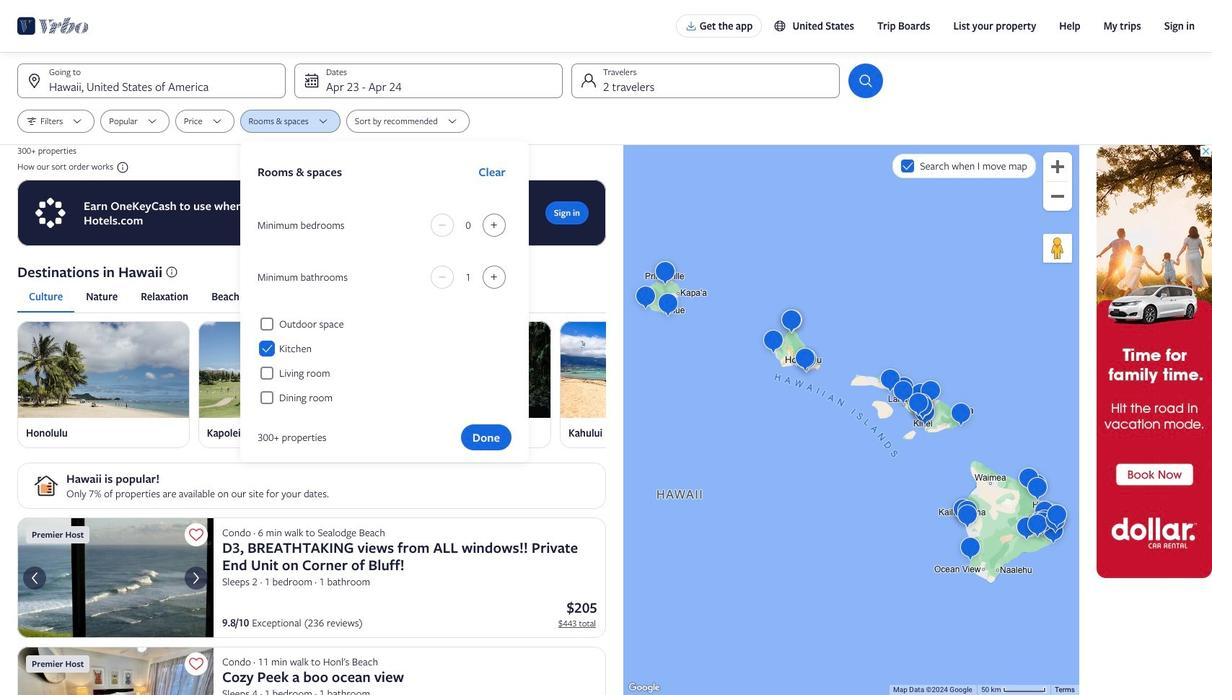 Task type: locate. For each thing, give the bounding box(es) containing it.
tab list
[[17, 281, 606, 313]]

4 primary image image from the left
[[560, 321, 733, 418]]

show next image for d3, breathtaking views from all windows!! private end unit on corner of bluff! image
[[188, 569, 205, 587]]

primary image image
[[17, 321, 190, 418], [198, 321, 371, 418], [379, 321, 552, 418], [560, 321, 733, 418]]

1 primary image image from the left
[[17, 321, 190, 418]]

map region
[[624, 145, 1080, 695]]

small image
[[774, 19, 793, 32]]

show previous image for d3, breathtaking views from all windows!! private end unit on corner of bluff! image
[[26, 569, 43, 587]]

small image
[[113, 161, 129, 174]]

next destination image
[[598, 376, 615, 394]]

decrease bedrooms image
[[434, 219, 451, 231]]



Task type: vqa. For each thing, say whether or not it's contained in the screenshot.
dialog
no



Task type: describe. For each thing, give the bounding box(es) containing it.
search image
[[858, 72, 875, 90]]

increase bathrooms image
[[486, 271, 503, 283]]

vrbo logo image
[[17, 14, 89, 38]]

google image
[[627, 681, 662, 695]]

waves from the alcove window image
[[17, 518, 214, 638]]

about these results image
[[165, 266, 178, 279]]

2 primary image image from the left
[[198, 321, 371, 418]]

decrease bathrooms image
[[434, 271, 451, 283]]

increase bedrooms image
[[486, 219, 503, 231]]

cozy bedroom with plush pillows and medium firm mattress image
[[17, 647, 214, 695]]

3 primary image image from the left
[[379, 321, 552, 418]]

download the app button image
[[686, 20, 697, 32]]



